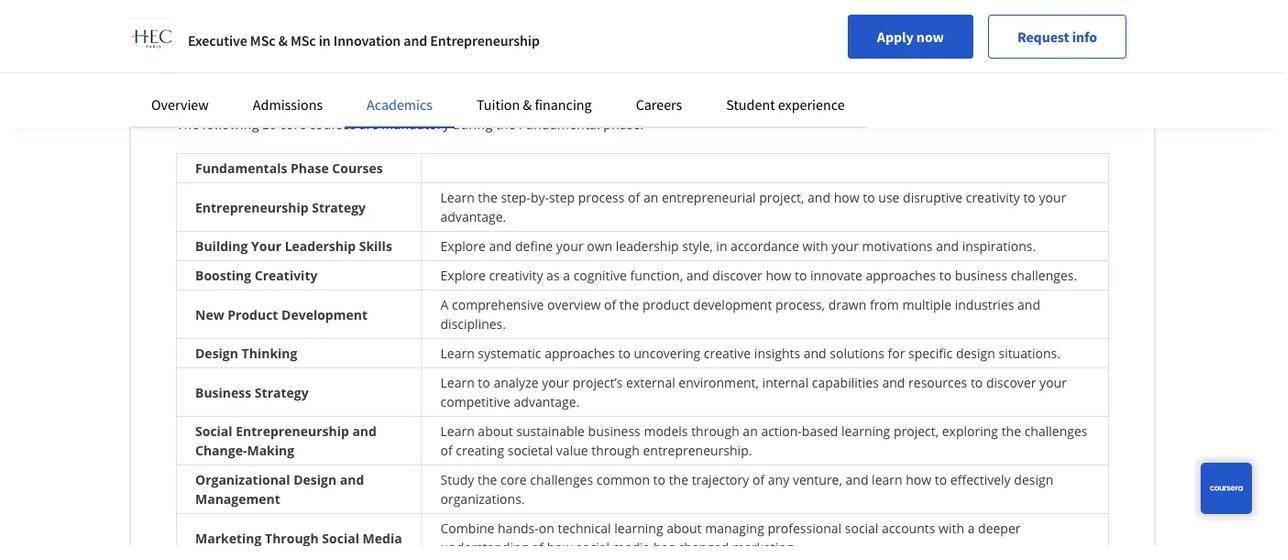 Task type: describe. For each thing, give the bounding box(es) containing it.
technical
[[558, 520, 611, 537]]

to up multiple
[[940, 267, 952, 284]]

action-
[[761, 423, 802, 440]]

the down tuition
[[495, 115, 516, 133]]

obtain
[[193, 20, 234, 39]]

challenges inside learn about sustainable business models through an action-based learning project, exploring the challenges of creating societal value through entrepreneurship.
[[1025, 423, 1088, 440]]

obtain a degree from one of the leading business schools in the world without having to leave your home or workplace list item
[[193, 18, 1109, 40]]

has
[[654, 539, 675, 547]]

creativity
[[255, 267, 318, 284]]

to up process,
[[795, 267, 807, 284]]

home
[[796, 20, 831, 39]]

the inside learn about sustainable business models through an action-based learning project, exploring the challenges of creating societal value through entrepreneurship.
[[1002, 423, 1021, 440]]

and inside 'organizational design and management'
[[340, 471, 364, 489]]

the down entrepreneurship.
[[669, 471, 689, 489]]

academics
[[367, 95, 433, 114]]

drawn
[[829, 296, 867, 314]]

advantage. inside learn the step-by-step process of an entrepreneurial project, and how to use disruptive creativity to your advantage.
[[441, 208, 506, 226]]

specific
[[909, 345, 953, 362]]

common
[[597, 471, 650, 489]]

of inside learn about sustainable business models through an action-based learning project, exploring the challenges of creating societal value through entrepreneurship.
[[441, 442, 453, 459]]

financing
[[535, 95, 592, 114]]

professional
[[768, 520, 842, 537]]

leadership
[[616, 237, 679, 255]]

how inside study the core challenges common to the trajectory of any venture, and learn how to effectively design organizations.
[[906, 471, 932, 489]]

boosting
[[195, 267, 251, 284]]

deeper
[[978, 520, 1021, 537]]

a inside 'combine hands-on technical learning about managing professional social accounts with a deeper understanding of how social media has changed marketing.'
[[968, 520, 975, 537]]

exploring
[[942, 423, 999, 440]]

request info button
[[988, 15, 1127, 59]]

phase
[[291, 160, 329, 177]]

in right the style, on the right of page
[[716, 237, 728, 255]]

innovation inside dropdown button
[[313, 78, 383, 96]]

student
[[726, 95, 775, 114]]

entrepreneurship up tuition
[[430, 31, 540, 50]]

explore for explore and define your own leadership style, in accordance with your motivations and inspirations.
[[441, 237, 486, 255]]

phase:
[[603, 115, 644, 133]]

from inside a comprehensive overview of the product development process, drawn from multiple industries and disciplines.
[[870, 296, 899, 314]]

and inside learn the step-by-step process of an entrepreneurial project, and how to use disruptive creativity to your advantage.
[[808, 189, 831, 206]]

multiple
[[903, 296, 952, 314]]

0 horizontal spatial design
[[956, 345, 996, 362]]

design inside study the core challenges common to the trajectory of any venture, and learn how to effectively design organizations.
[[1014, 471, 1054, 489]]

in inside dropdown button
[[298, 78, 311, 96]]

following
[[202, 115, 259, 133]]

to right resources
[[971, 374, 983, 392]]

accounts
[[882, 520, 936, 537]]

through
[[265, 530, 319, 547]]

style,
[[682, 237, 713, 255]]

external
[[626, 374, 675, 392]]

step-
[[501, 189, 531, 206]]

to up inspirations.
[[1024, 189, 1036, 206]]

social inside social entrepreneurship and change-making
[[195, 423, 233, 440]]

disciplines.
[[441, 315, 506, 333]]

workplace
[[850, 20, 914, 39]]

experience
[[778, 95, 845, 114]]

obtain a degree from one of the leading business schools in the world without having to leave your home or workplace
[[193, 20, 914, 39]]

learning inside learn about sustainable business models through an action-based learning project, exploring the challenges of creating societal value through entrepreneurship.
[[842, 423, 891, 440]]

learn
[[872, 471, 903, 489]]

making
[[247, 442, 294, 459]]

of inside learn the step-by-step process of an entrepreneurial project, and how to use disruptive creativity to your advantage.
[[628, 189, 640, 206]]

effectively
[[951, 471, 1011, 489]]

the left leading
[[366, 20, 386, 39]]

admissions
[[253, 95, 323, 114]]

accordance
[[731, 237, 799, 255]]

marketing
[[195, 530, 262, 547]]

apply now
[[877, 28, 944, 46]]

tuition & financing link
[[477, 95, 592, 114]]

managing
[[705, 520, 765, 537]]

1 vertical spatial through
[[592, 442, 640, 459]]

one
[[324, 20, 348, 39]]

societal
[[508, 442, 553, 459]]

1 vertical spatial approaches
[[545, 345, 615, 362]]

marketing.
[[733, 539, 797, 547]]

and inside study the core challenges common to the trajectory of any venture, and learn how to effectively design organizations.
[[846, 471, 869, 489]]

of inside study the core challenges common to the trajectory of any venture, and learn how to effectively design organizations.
[[753, 471, 765, 489]]

strategy for business strategy
[[255, 384, 309, 401]]

0 vertical spatial with
[[803, 237, 828, 255]]

in right degree
[[319, 31, 331, 50]]

the inside learn the step-by-step process of an entrepreneurial project, and how to use disruptive creativity to your advantage.
[[478, 189, 498, 206]]

entrepreneurship inside social entrepreneurship and change-making
[[236, 423, 349, 440]]

1 horizontal spatial a
[[563, 267, 570, 284]]

your up innovate
[[832, 237, 859, 255]]

social entrepreneurship and change-making
[[195, 423, 377, 459]]

courses
[[332, 160, 383, 177]]

executive for executive msc in innovation and entrepreneurship
[[205, 78, 267, 96]]

the following 10 core courses are mandatory during the fundamental phase:
[[176, 115, 644, 133]]

your inside learn the step-by-step process of an entrepreneurial project, and how to use disruptive creativity to your advantage.
[[1039, 189, 1067, 206]]

to right the common
[[653, 471, 666, 489]]

executive msc in innovation and entrepreneurship
[[205, 78, 526, 96]]

core inside study the core challenges common to the trajectory of any venture, and learn how to effectively design organizations.
[[501, 471, 527, 489]]

study the core challenges common to the trajectory of any venture, and learn how to effectively design organizations.
[[441, 471, 1054, 508]]

apply now button
[[848, 15, 974, 59]]

building
[[195, 237, 248, 255]]

to up competitive
[[478, 374, 490, 392]]

of inside obtain a degree from one of the leading business schools in the world without having to leave your home or workplace list item
[[351, 20, 363, 39]]

the left world
[[558, 20, 578, 39]]

and inside a comprehensive overview of the product development process, drawn from multiple industries and disciplines.
[[1018, 296, 1041, 314]]

your inside list item
[[765, 20, 793, 39]]

learn for learn the step-by-step process of an entrepreneurial project, and how to use disruptive creativity to your advantage.
[[441, 189, 475, 206]]

project, inside learn the step-by-step process of an entrepreneurial project, and how to use disruptive creativity to your advantage.
[[759, 189, 805, 206]]

about inside 'combine hands-on technical learning about managing professional social accounts with a deeper understanding of how social media has changed marketing.'
[[667, 520, 702, 537]]

request info
[[1018, 28, 1098, 46]]

trajectory
[[692, 471, 749, 489]]

creative
[[704, 345, 751, 362]]

explore for explore creativity as a cognitive function, and discover how to innovate approaches to business challenges.
[[441, 267, 486, 284]]

0 vertical spatial innovation
[[334, 31, 401, 50]]

0 vertical spatial social
[[845, 520, 879, 537]]

resources
[[909, 374, 968, 392]]

the
[[176, 115, 199, 133]]

learn to analyze your project's external environment, internal capabilities and resources to discover your competitive advantage.
[[441, 374, 1067, 411]]

10
[[262, 115, 277, 133]]

industries
[[955, 296, 1014, 314]]

design thinking
[[195, 345, 297, 362]]

msc for in
[[270, 78, 295, 96]]

0 vertical spatial discover
[[713, 267, 763, 284]]

entrepreneurship.
[[643, 442, 752, 459]]

new product development
[[195, 306, 368, 323]]

explore creativity as a cognitive function, and discover how to innovate approaches to business challenges.
[[441, 267, 1078, 284]]

of inside 'combine hands-on technical learning about managing professional social accounts with a deeper understanding of how social media has changed marketing.'
[[532, 539, 544, 547]]

business strategy
[[195, 384, 309, 401]]

msc for &
[[250, 31, 276, 50]]

your
[[251, 237, 281, 255]]

overview link
[[151, 95, 209, 114]]

1 horizontal spatial through
[[691, 423, 740, 440]]

discover inside learn to analyze your project's external environment, internal capabilities and resources to discover your competitive advantage.
[[987, 374, 1037, 392]]

now
[[917, 28, 944, 46]]

insights
[[754, 345, 801, 362]]

learn about sustainable business models through an action-based learning project, exploring the challenges of creating societal value through entrepreneurship.
[[441, 423, 1088, 459]]

step
[[549, 189, 575, 206]]

media
[[613, 539, 650, 547]]

admissions link
[[253, 95, 323, 114]]

fundamentals phase courses
[[195, 160, 383, 177]]



Task type: vqa. For each thing, say whether or not it's contained in the screenshot.


Task type: locate. For each thing, give the bounding box(es) containing it.
executive right the hec paris logo
[[188, 31, 247, 50]]

design right specific
[[956, 345, 996, 362]]

in
[[543, 20, 555, 39], [319, 31, 331, 50], [298, 78, 311, 96], [716, 237, 728, 255]]

advantage. inside learn to analyze your project's external environment, internal capabilities and resources to discover your competitive advantage.
[[514, 393, 580, 411]]

advantage. down step-
[[441, 208, 506, 226]]

of right one
[[351, 20, 363, 39]]

0 vertical spatial social
[[195, 423, 233, 440]]

0 horizontal spatial advantage.
[[441, 208, 506, 226]]

analyze
[[494, 374, 539, 392]]

msc up 10
[[270, 78, 295, 96]]

project, inside learn about sustainable business models through an action-based learning project, exploring the challenges of creating societal value through entrepreneurship.
[[894, 423, 939, 440]]

1 horizontal spatial challenges
[[1025, 423, 1088, 440]]

the inside a comprehensive overview of the product development process, drawn from multiple industries and disciplines.
[[620, 296, 639, 314]]

careers link
[[636, 95, 682, 114]]

1 vertical spatial with
[[939, 520, 965, 537]]

business up value in the bottom of the page
[[588, 423, 641, 440]]

or
[[834, 20, 847, 39]]

are
[[359, 115, 379, 133]]

2 horizontal spatial a
[[968, 520, 975, 537]]

0 vertical spatial advantage.
[[441, 208, 506, 226]]

an inside learn the step-by-step process of an entrepreneurial project, and how to use disruptive creativity to your advantage.
[[644, 189, 659, 206]]

1 horizontal spatial social
[[845, 520, 879, 537]]

approaches down motivations at the top right of page
[[866, 267, 936, 284]]

0 horizontal spatial learning
[[615, 520, 663, 537]]

overview
[[547, 296, 601, 314]]

learn the step-by-step process of an entrepreneurial project, and how to use disruptive creativity to your advantage.
[[441, 189, 1067, 226]]

challenges
[[1025, 423, 1088, 440], [530, 471, 593, 489]]

how inside 'combine hands-on technical learning about managing professional social accounts with a deeper understanding of how social media has changed marketing.'
[[547, 539, 573, 547]]

with right accounts
[[939, 520, 965, 537]]

value
[[556, 442, 588, 459]]

learning up media
[[615, 520, 663, 537]]

having
[[670, 20, 711, 39]]

0 vertical spatial a
[[237, 20, 244, 39]]

from inside list item
[[292, 20, 322, 39]]

executive up following
[[205, 78, 267, 96]]

internal
[[762, 374, 809, 392]]

your up challenges.
[[1039, 189, 1067, 206]]

tuition & financing
[[477, 95, 592, 114]]

hec paris logo image
[[129, 18, 173, 62]]

mandatory
[[381, 115, 449, 133]]

how down accordance
[[766, 267, 792, 284]]

0 vertical spatial core
[[280, 115, 306, 133]]

1 vertical spatial business
[[955, 267, 1008, 284]]

approaches
[[866, 267, 936, 284], [545, 345, 615, 362]]

creating
[[456, 442, 504, 459]]

design down social entrepreneurship and change-making
[[294, 471, 337, 489]]

business up industries
[[955, 267, 1008, 284]]

learn inside learn to analyze your project's external environment, internal capabilities and resources to discover your competitive advantage.
[[441, 374, 475, 392]]

0 horizontal spatial social
[[576, 539, 610, 547]]

leadership
[[285, 237, 356, 255]]

1 horizontal spatial with
[[939, 520, 965, 537]]

1 horizontal spatial an
[[743, 423, 758, 440]]

of down cognitive on the left of page
[[604, 296, 616, 314]]

changed
[[678, 539, 729, 547]]

executive inside dropdown button
[[205, 78, 267, 96]]

social left accounts
[[845, 520, 879, 537]]

3 learn from the top
[[441, 374, 475, 392]]

core down societal at the bottom left of page
[[501, 471, 527, 489]]

the left product
[[620, 296, 639, 314]]

0 horizontal spatial about
[[478, 423, 513, 440]]

1 horizontal spatial design
[[1014, 471, 1054, 489]]

0 horizontal spatial discover
[[713, 267, 763, 284]]

creativity up inspirations.
[[966, 189, 1020, 206]]

msc
[[250, 31, 276, 50], [291, 31, 316, 50], [270, 78, 295, 96]]

1 vertical spatial an
[[743, 423, 758, 440]]

explore
[[441, 237, 486, 255], [441, 267, 486, 284]]

apply
[[877, 28, 914, 46]]

of up study
[[441, 442, 453, 459]]

project, up accordance
[[759, 189, 805, 206]]

1 explore from the top
[[441, 237, 486, 255]]

and inside social entrepreneurship and change-making
[[352, 423, 377, 440]]

with inside 'combine hands-on technical learning about managing professional social accounts with a deeper understanding of how social media has changed marketing.'
[[939, 520, 965, 537]]

use
[[879, 189, 900, 206]]

leave
[[730, 20, 762, 39]]

0 horizontal spatial business
[[437, 20, 491, 39]]

request
[[1018, 28, 1070, 46]]

project, down resources
[[894, 423, 939, 440]]

1 horizontal spatial advantage.
[[514, 393, 580, 411]]

1 horizontal spatial creativity
[[966, 189, 1020, 206]]

business
[[195, 384, 251, 401]]

development
[[282, 306, 368, 323]]

in inside list item
[[543, 20, 555, 39]]

0 vertical spatial from
[[292, 20, 322, 39]]

0 vertical spatial through
[[691, 423, 740, 440]]

core down admissions
[[280, 115, 306, 133]]

and inside dropdown button
[[386, 78, 410, 96]]

core
[[280, 115, 306, 133], [501, 471, 527, 489]]

msc left one
[[291, 31, 316, 50]]

0 vertical spatial &
[[278, 31, 288, 50]]

process,
[[776, 296, 825, 314]]

learn inside learn about sustainable business models through an action-based learning project, exploring the challenges of creating societal value through entrepreneurship.
[[441, 423, 475, 440]]

project,
[[759, 189, 805, 206], [894, 423, 939, 440]]

& left one
[[278, 31, 288, 50]]

2 vertical spatial a
[[968, 520, 975, 537]]

learn for learn systematic approaches to uncovering creative insights and solutions for specific design situations.
[[441, 345, 475, 362]]

strategy up leadership
[[312, 199, 366, 216]]

learning
[[842, 423, 891, 440], [615, 520, 663, 537]]

1 learn from the top
[[441, 189, 475, 206]]

1 horizontal spatial discover
[[987, 374, 1037, 392]]

0 vertical spatial approaches
[[866, 267, 936, 284]]

through up entrepreneurship.
[[691, 423, 740, 440]]

from left one
[[292, 20, 322, 39]]

1 vertical spatial social
[[322, 530, 359, 547]]

0 horizontal spatial project,
[[759, 189, 805, 206]]

to left effectively at bottom right
[[935, 471, 947, 489]]

1 vertical spatial explore
[[441, 267, 486, 284]]

creativity inside learn the step-by-step process of an entrepreneurial project, and how to use disruptive creativity to your advantage.
[[966, 189, 1020, 206]]

0 horizontal spatial social
[[195, 423, 233, 440]]

1 horizontal spatial strategy
[[312, 199, 366, 216]]

competitive
[[441, 393, 511, 411]]

the up organizations.
[[478, 471, 497, 489]]

0 vertical spatial executive
[[188, 31, 247, 50]]

0 vertical spatial project,
[[759, 189, 805, 206]]

0 horizontal spatial creativity
[[489, 267, 543, 284]]

1 vertical spatial about
[[667, 520, 702, 537]]

0 horizontal spatial a
[[237, 20, 244, 39]]

boosting creativity
[[195, 267, 318, 284]]

of inside a comprehensive overview of the product development process, drawn from multiple industries and disciplines.
[[604, 296, 616, 314]]

the
[[366, 20, 386, 39], [558, 20, 578, 39], [495, 115, 516, 133], [478, 189, 498, 206], [620, 296, 639, 314], [1002, 423, 1021, 440], [478, 471, 497, 489], [669, 471, 689, 489]]

to up external
[[618, 345, 631, 362]]

to
[[714, 20, 727, 39], [863, 189, 875, 206], [1024, 189, 1036, 206], [795, 267, 807, 284], [940, 267, 952, 284], [618, 345, 631, 362], [478, 374, 490, 392], [971, 374, 983, 392], [653, 471, 666, 489], [935, 471, 947, 489]]

1 vertical spatial learning
[[615, 520, 663, 537]]

a right obtain
[[237, 20, 244, 39]]

disruptive
[[903, 189, 963, 206]]

0 vertical spatial design
[[195, 345, 238, 362]]

about up changed
[[667, 520, 702, 537]]

of down on
[[532, 539, 544, 547]]

from right drawn
[[870, 296, 899, 314]]

function,
[[630, 267, 683, 284]]

product
[[643, 296, 690, 314]]

your right analyze
[[542, 374, 569, 392]]

1 vertical spatial discover
[[987, 374, 1037, 392]]

entrepreneurship inside dropdown button
[[413, 78, 526, 96]]

sustainable
[[517, 423, 585, 440]]

skills
[[359, 237, 392, 255]]

marketing through social media
[[195, 530, 402, 547]]

innovation up executive msc in innovation and entrepreneurship
[[334, 31, 401, 50]]

the right exploring
[[1002, 423, 1021, 440]]

msc inside dropdown button
[[270, 78, 295, 96]]

during
[[452, 115, 493, 133]]

0 vertical spatial creativity
[[966, 189, 1020, 206]]

an inside learn about sustainable business models through an action-based learning project, exploring the challenges of creating societal value through entrepreneurship.
[[743, 423, 758, 440]]

2 learn from the top
[[441, 345, 475, 362]]

about up creating
[[478, 423, 513, 440]]

how down on
[[547, 539, 573, 547]]

1 horizontal spatial about
[[667, 520, 702, 537]]

learning inside 'combine hands-on technical learning about managing professional social accounts with a deeper understanding of how social media has changed marketing.'
[[615, 520, 663, 537]]

design inside 'organizational design and management'
[[294, 471, 337, 489]]

innovation up courses
[[313, 78, 383, 96]]

4 learn from the top
[[441, 423, 475, 440]]

degree
[[247, 20, 289, 39]]

learn for learn to analyze your project's external environment, internal capabilities and resources to discover your competitive advantage.
[[441, 374, 475, 392]]

msc right obtain
[[250, 31, 276, 50]]

overview
[[151, 95, 209, 114]]

student experience
[[726, 95, 845, 114]]

info
[[1072, 28, 1098, 46]]

1 vertical spatial a
[[563, 267, 570, 284]]

1 horizontal spatial social
[[322, 530, 359, 547]]

your right leave
[[765, 20, 793, 39]]

an up leadership
[[644, 189, 659, 206]]

1 horizontal spatial core
[[501, 471, 527, 489]]

learn inside learn the step-by-step process of an entrepreneurial project, and how to use disruptive creativity to your advantage.
[[441, 189, 475, 206]]

1 vertical spatial strategy
[[255, 384, 309, 401]]

0 vertical spatial about
[[478, 423, 513, 440]]

entrepreneurship down fundamentals
[[195, 199, 309, 216]]

of right process
[[628, 189, 640, 206]]

to left leave
[[714, 20, 727, 39]]

about inside learn about sustainable business models through an action-based learning project, exploring the challenges of creating societal value through entrepreneurship.
[[478, 423, 513, 440]]

how inside learn the step-by-step process of an entrepreneurial project, and how to use disruptive creativity to your advantage.
[[834, 189, 860, 206]]

leading
[[389, 20, 434, 39]]

2 horizontal spatial business
[[955, 267, 1008, 284]]

1 horizontal spatial business
[[588, 423, 641, 440]]

challenges down value in the bottom of the page
[[530, 471, 593, 489]]

0 horizontal spatial strategy
[[255, 384, 309, 401]]

the left step-
[[478, 189, 498, 206]]

1 vertical spatial social
[[576, 539, 610, 547]]

1 vertical spatial from
[[870, 296, 899, 314]]

social up change-
[[195, 423, 233, 440]]

1 vertical spatial design
[[1014, 471, 1054, 489]]

0 horizontal spatial with
[[803, 237, 828, 255]]

1 horizontal spatial from
[[870, 296, 899, 314]]

of left any
[[753, 471, 765, 489]]

business inside list item
[[437, 20, 491, 39]]

organizational design and management
[[195, 471, 364, 508]]

design right effectively at bottom right
[[1014, 471, 1054, 489]]

in right schools
[[543, 20, 555, 39]]

through up the common
[[592, 442, 640, 459]]

1 vertical spatial creativity
[[489, 267, 543, 284]]

to inside list item
[[714, 20, 727, 39]]

a left deeper
[[968, 520, 975, 537]]

an left action-
[[743, 423, 758, 440]]

0 vertical spatial an
[[644, 189, 659, 206]]

learn left step-
[[441, 189, 475, 206]]

0 vertical spatial challenges
[[1025, 423, 1088, 440]]

learn for learn about sustainable business models through an action-based learning project, exploring the challenges of creating societal value through entrepreneurship.
[[441, 423, 475, 440]]

your left own
[[556, 237, 584, 255]]

learn up competitive
[[441, 374, 475, 392]]

1 horizontal spatial project,
[[894, 423, 939, 440]]

product
[[228, 306, 278, 323]]

how right learn
[[906, 471, 932, 489]]

1 vertical spatial innovation
[[313, 78, 383, 96]]

0 horizontal spatial core
[[280, 115, 306, 133]]

careers
[[636, 95, 682, 114]]

development
[[693, 296, 772, 314]]

change-
[[195, 442, 247, 459]]

executive msc in innovation and entrepreneurship button
[[161, 61, 1124, 113]]

a comprehensive overview of the product development process, drawn from multiple industries and disciplines.
[[441, 296, 1041, 333]]

learn down disciplines.
[[441, 345, 475, 362]]

with up innovate
[[803, 237, 828, 255]]

2 explore from the top
[[441, 267, 486, 284]]

your down the situations.
[[1040, 374, 1067, 392]]

creativity down define
[[489, 267, 543, 284]]

1 horizontal spatial design
[[294, 471, 337, 489]]

venture,
[[793, 471, 843, 489]]

discover down explore and define your own leadership style, in accordance with your motivations and inspirations.
[[713, 267, 763, 284]]

0 horizontal spatial through
[[592, 442, 640, 459]]

design up business
[[195, 345, 238, 362]]

a right as on the left of page
[[563, 267, 570, 284]]

social left media
[[322, 530, 359, 547]]

2 vertical spatial business
[[588, 423, 641, 440]]

challenges inside study the core challenges common to the trajectory of any venture, and learn how to effectively design organizations.
[[530, 471, 593, 489]]

business inside learn about sustainable business models through an action-based learning project, exploring the challenges of creating societal value through entrepreneurship.
[[588, 423, 641, 440]]

entrepreneurship up during
[[413, 78, 526, 96]]

1 horizontal spatial approaches
[[866, 267, 936, 284]]

learn
[[441, 189, 475, 206], [441, 345, 475, 362], [441, 374, 475, 392], [441, 423, 475, 440]]

1 horizontal spatial learning
[[842, 423, 891, 440]]

discover
[[713, 267, 763, 284], [987, 374, 1037, 392]]

0 horizontal spatial design
[[195, 345, 238, 362]]

understanding
[[441, 539, 528, 547]]

a
[[237, 20, 244, 39], [563, 267, 570, 284], [968, 520, 975, 537]]

with
[[803, 237, 828, 255], [939, 520, 965, 537]]

0 horizontal spatial an
[[644, 189, 659, 206]]

&
[[278, 31, 288, 50], [523, 95, 532, 114]]

executive for executive msc & msc in innovation and entrepreneurship
[[188, 31, 247, 50]]

1 vertical spatial design
[[294, 471, 337, 489]]

1 vertical spatial executive
[[205, 78, 267, 96]]

1 vertical spatial &
[[523, 95, 532, 114]]

business right leading
[[437, 20, 491, 39]]

to left use
[[863, 189, 875, 206]]

fundamental
[[519, 115, 600, 133]]

& right tuition
[[523, 95, 532, 114]]

1 vertical spatial core
[[501, 471, 527, 489]]

organizations.
[[441, 491, 525, 508]]

1 vertical spatial advantage.
[[514, 393, 580, 411]]

building your leadership skills
[[195, 237, 392, 255]]

challenges down the situations.
[[1025, 423, 1088, 440]]

0 vertical spatial explore
[[441, 237, 486, 255]]

0 vertical spatial learning
[[842, 423, 891, 440]]

0 vertical spatial design
[[956, 345, 996, 362]]

discover down the situations.
[[987, 374, 1037, 392]]

uncovering
[[634, 345, 701, 362]]

0 horizontal spatial approaches
[[545, 345, 615, 362]]

0 horizontal spatial &
[[278, 31, 288, 50]]

and inside learn to analyze your project's external environment, internal capabilities and resources to discover your competitive advantage.
[[882, 374, 905, 392]]

how left use
[[834, 189, 860, 206]]

comprehensive
[[452, 296, 544, 314]]

executive
[[188, 31, 247, 50], [205, 78, 267, 96]]

in up courses
[[298, 78, 311, 96]]

entrepreneurship up making
[[236, 423, 349, 440]]

approaches up "project's"
[[545, 345, 615, 362]]

business
[[437, 20, 491, 39], [955, 267, 1008, 284], [588, 423, 641, 440]]

executive msc & msc in innovation and entrepreneurship
[[188, 31, 540, 50]]

and
[[404, 31, 428, 50], [386, 78, 410, 96], [808, 189, 831, 206], [489, 237, 512, 255], [936, 237, 959, 255], [687, 267, 709, 284], [1018, 296, 1041, 314], [804, 345, 827, 362], [882, 374, 905, 392], [352, 423, 377, 440], [340, 471, 364, 489], [846, 471, 869, 489]]

learn up creating
[[441, 423, 475, 440]]

study
[[441, 471, 474, 489]]

0 horizontal spatial from
[[292, 20, 322, 39]]

learning right based
[[842, 423, 891, 440]]

social down technical on the bottom of the page
[[576, 539, 610, 547]]

1 horizontal spatial &
[[523, 95, 532, 114]]

strategy for entrepreneurship strategy
[[312, 199, 366, 216]]

combine
[[441, 520, 495, 537]]

world
[[581, 20, 616, 39]]

1 vertical spatial challenges
[[530, 471, 593, 489]]

1 vertical spatial project,
[[894, 423, 939, 440]]

strategy down thinking
[[255, 384, 309, 401]]

motivations
[[862, 237, 933, 255]]

0 vertical spatial business
[[437, 20, 491, 39]]

advantage. up sustainable
[[514, 393, 580, 411]]

situations.
[[999, 345, 1061, 362]]

0 horizontal spatial challenges
[[530, 471, 593, 489]]

media
[[363, 530, 402, 547]]

entrepreneurship strategy
[[195, 199, 366, 216]]

schools
[[494, 20, 540, 39]]

0 vertical spatial strategy
[[312, 199, 366, 216]]

a inside obtain a degree from one of the leading business schools in the world without having to leave your home or workplace list item
[[237, 20, 244, 39]]



